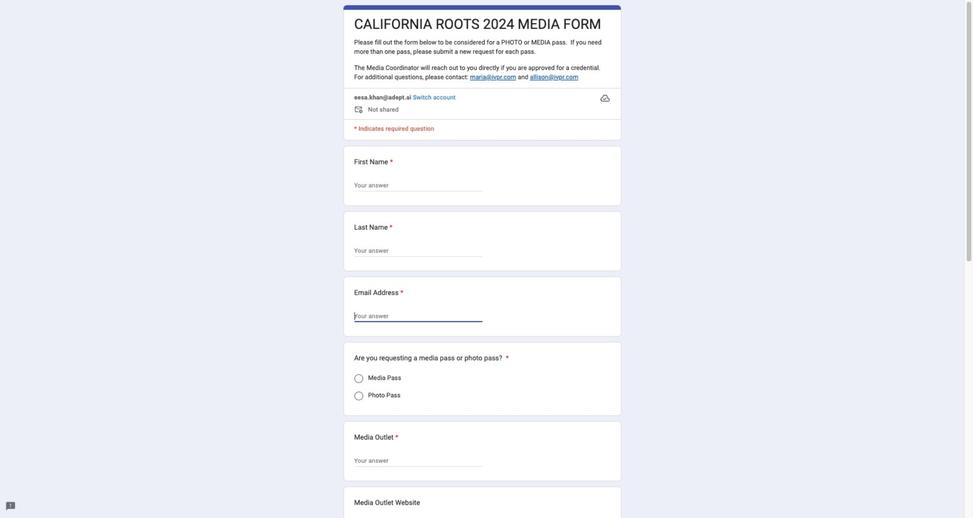 Task type: vqa. For each thing, say whether or not it's contained in the screenshot.
Required question element corresponding to 2nd HEADING from the top
yes



Task type: locate. For each thing, give the bounding box(es) containing it.
None text field
[[354, 246, 482, 256], [354, 311, 482, 321], [354, 246, 482, 256], [354, 311, 482, 321]]

2 heading from the top
[[354, 157, 393, 167]]

heading
[[354, 15, 601, 33], [354, 157, 393, 167], [354, 222, 393, 233], [354, 288, 403, 298], [354, 353, 509, 363], [354, 432, 398, 443]]

None text field
[[354, 180, 482, 191], [354, 456, 482, 466], [354, 180, 482, 191], [354, 456, 482, 466]]

3 heading from the top
[[354, 222, 393, 233]]

report a problem to google image
[[5, 502, 16, 512]]

Photo Pass radio
[[354, 392, 363, 401]]

Media Pass radio
[[354, 375, 363, 383]]

your email and google account are not part of your response image
[[354, 105, 365, 116]]

required question element
[[388, 157, 393, 167], [388, 222, 393, 233], [399, 288, 403, 298], [504, 353, 509, 363], [394, 432, 398, 443]]

required question element for fourth heading from the bottom
[[388, 222, 393, 233]]

media pass image
[[354, 375, 363, 383]]

list
[[343, 146, 621, 519]]

5 heading from the top
[[354, 353, 509, 363]]

required question element for second heading from the bottom
[[504, 353, 509, 363]]

1 heading from the top
[[354, 15, 601, 33]]



Task type: describe. For each thing, give the bounding box(es) containing it.
photo pass image
[[354, 392, 363, 401]]

4 heading from the top
[[354, 288, 403, 298]]

required question element for 2nd heading from the top of the page
[[388, 157, 393, 167]]

required question element for 6th heading from the top
[[394, 432, 398, 443]]

6 heading from the top
[[354, 432, 398, 443]]

your email and google account are not part of your response image
[[354, 105, 368, 116]]

required question element for fourth heading from the top of the page
[[399, 288, 403, 298]]



